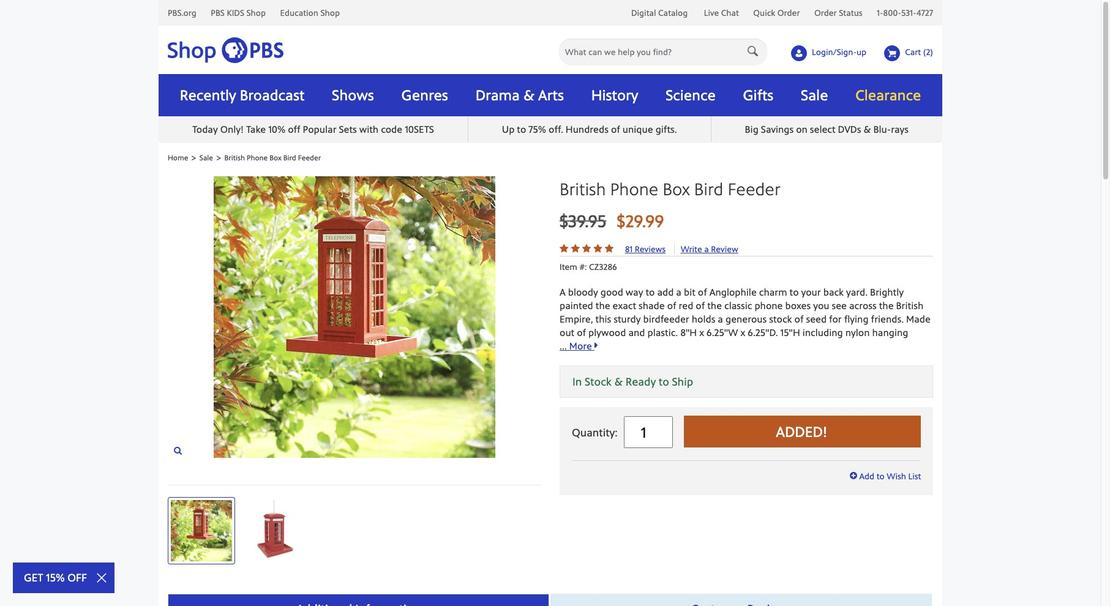 Task type: vqa. For each thing, say whether or not it's contained in the screenshot.
'1-800-531-4727' link
yes



Task type: describe. For each thing, give the bounding box(es) containing it.
live
[[704, 7, 719, 18]]

list
[[908, 471, 921, 482]]

gifts.
[[656, 123, 677, 136]]

made
[[906, 313, 931, 325]]

ship
[[672, 375, 693, 389]]

75%
[[529, 123, 546, 136]]

see
[[832, 300, 847, 312]]

0 vertical spatial sale
[[801, 86, 828, 104]]

...
[[560, 340, 567, 352]]

british phone box bird feeder link
[[224, 153, 321, 162]]

caret right image
[[595, 341, 598, 350]]

1 vertical spatial a
[[676, 286, 681, 298]]

a bloody good way to add a bit of anglophile charm to your back yard. brightly painted the exact shade of red of the classic phone boxes you see across the british empire, this sturdy birdfeeder holds a generous stock of seed for flying friends. made out of plywood and plastic. 8"h x 6.25"w x 6.25"d. 15"h including nylon hanging
[[560, 286, 931, 339]]

item #: cz3286
[[560, 262, 617, 273]]

login/sign-up
[[812, 47, 867, 58]]

home link
[[168, 153, 188, 162]]

clearance link
[[849, 74, 927, 117]]

10%
[[268, 123, 285, 136]]

back
[[823, 286, 844, 298]]

take
[[246, 123, 266, 136]]

0 horizontal spatial british phone box bird feeder
[[224, 153, 321, 162]]

2 horizontal spatial &
[[864, 123, 871, 136]]

shows
[[332, 86, 374, 104]]

red
[[679, 300, 693, 312]]

nylon
[[845, 327, 870, 339]]

gifts
[[743, 86, 774, 104]]

to up boxes at right
[[790, 286, 799, 298]]

15"h
[[780, 327, 800, 339]]

of up holds
[[696, 300, 705, 312]]

including
[[803, 327, 843, 339]]

charm
[[759, 286, 787, 298]]

of left the unique
[[611, 123, 620, 136]]

anglophile
[[709, 286, 757, 298]]

1 horizontal spatial british
[[560, 178, 606, 200]]

way
[[626, 286, 643, 298]]

Search field text field
[[559, 39, 767, 66]]

(
[[923, 47, 926, 58]]

digital catalog link
[[631, 7, 688, 18]]

$39.95
[[560, 210, 606, 232]]

popular
[[303, 123, 336, 136]]

0 horizontal spatial bird
[[283, 153, 296, 162]]

pbs kids shop
[[211, 7, 266, 18]]

add
[[657, 286, 674, 298]]

savings
[[761, 123, 794, 136]]

10sets
[[405, 123, 434, 136]]

code
[[381, 123, 402, 136]]

2 shop from the left
[[321, 7, 340, 18]]

painted
[[560, 300, 593, 312]]

recently
[[180, 86, 236, 104]]

order status link
[[814, 7, 862, 18]]

sturdy
[[614, 313, 641, 325]]

& inside added! form
[[614, 375, 623, 389]]

of left red
[[667, 300, 676, 312]]

today only! take 10% off popular sets with code 10sets link
[[192, 123, 434, 136]]

1 order from the left
[[778, 7, 800, 18]]

0 vertical spatial british
[[224, 153, 245, 162]]

$29.99
[[617, 210, 664, 232]]

only!
[[220, 123, 244, 136]]

shade
[[639, 300, 665, 312]]

1 shop from the left
[[246, 7, 266, 18]]

today
[[192, 123, 218, 136]]

81 reviews
[[625, 244, 666, 255]]

phone
[[755, 300, 783, 312]]

birdfeeder
[[643, 313, 689, 325]]

on
[[796, 123, 808, 136]]

holds
[[692, 313, 715, 325]]

plus circle image
[[850, 472, 857, 480]]

add
[[859, 471, 874, 482]]

1 vertical spatial box
[[663, 178, 690, 200]]

81 reviews link
[[625, 244, 672, 255]]

... more
[[560, 340, 592, 352]]

Quantity number field
[[624, 417, 673, 448]]

up to 75% off. hundreds of unique gifts. link
[[502, 123, 677, 136]]

to right up
[[517, 123, 526, 136]]

add to wish list link
[[850, 470, 921, 483]]

3 star image from the left
[[593, 244, 602, 254]]

800-
[[883, 7, 901, 18]]

reviews
[[635, 244, 666, 255]]

review
[[711, 244, 738, 255]]

alternate image 1 for british phone box bird feeder image
[[244, 500, 306, 562]]

empire,
[[560, 313, 593, 325]]

unique
[[623, 123, 653, 136]]

history
[[591, 86, 638, 104]]

clearance
[[855, 86, 921, 104]]

recently broadcast
[[180, 86, 305, 104]]

generous
[[726, 313, 767, 325]]

status
[[839, 7, 862, 18]]

0 vertical spatial feeder
[[298, 153, 321, 162]]

3 the from the left
[[879, 300, 894, 312]]

bloody
[[568, 286, 598, 298]]

with
[[359, 123, 378, 136]]

1 tab from the left
[[168, 594, 550, 606]]

pbs.org link
[[168, 7, 196, 18]]

product image for british phone box bird feeder image
[[171, 500, 232, 562]]

write a review
[[681, 244, 738, 255]]

shop pbs logo image
[[168, 37, 283, 63]]

0 vertical spatial box
[[269, 153, 281, 162]]

1 vertical spatial sale
[[200, 153, 213, 162]]

brightly
[[870, 286, 904, 298]]

off
[[288, 123, 300, 136]]

drama & arts link
[[469, 74, 570, 117]]



Task type: locate. For each thing, give the bounding box(es) containing it.
good
[[600, 286, 623, 298]]

1 star image from the left
[[582, 244, 591, 254]]

phone down take
[[247, 153, 268, 162]]

1-
[[877, 7, 883, 18]]

1 horizontal spatial order
[[814, 7, 837, 18]]

2 horizontal spatial a
[[718, 313, 723, 325]]

0 vertical spatial phone
[[247, 153, 268, 162]]

2 order from the left
[[814, 7, 837, 18]]

star image
[[582, 244, 591, 254], [605, 244, 614, 254]]

tab list
[[168, 594, 933, 606]]

& inside drama & arts link
[[523, 86, 535, 104]]

x down generous
[[741, 327, 745, 339]]

education shop
[[280, 7, 340, 18]]

1 vertical spatial phone
[[610, 178, 658, 200]]

of right the bit
[[698, 286, 707, 298]]

2 star image from the left
[[571, 244, 580, 254]]

1 vertical spatial british phone box bird feeder
[[560, 178, 781, 200]]

sale link
[[795, 74, 834, 117], [200, 153, 213, 162]]

0 horizontal spatial shop
[[246, 7, 266, 18]]

0 horizontal spatial british
[[224, 153, 245, 162]]

0 vertical spatial bird
[[283, 153, 296, 162]]

shop
[[246, 7, 266, 18], [321, 7, 340, 18]]

bird down off
[[283, 153, 296, 162]]

cart image
[[884, 45, 900, 61]]

sale link up select
[[795, 74, 834, 117]]

2 horizontal spatial the
[[879, 300, 894, 312]]

tab
[[168, 594, 550, 606], [550, 594, 933, 606]]

& left blu-
[[864, 123, 871, 136]]

shop right education
[[321, 7, 340, 18]]

cart ( 2 )
[[905, 47, 933, 58]]

bird
[[283, 153, 296, 162], [694, 178, 723, 200]]

of
[[611, 123, 620, 136], [698, 286, 707, 298], [667, 300, 676, 312], [696, 300, 705, 312], [794, 313, 804, 325], [577, 327, 586, 339]]

2 tab from the left
[[550, 594, 933, 606]]

rays
[[891, 123, 909, 136]]

a
[[704, 244, 709, 255], [676, 286, 681, 298], [718, 313, 723, 325]]

1 horizontal spatial box
[[663, 178, 690, 200]]

british down only!
[[224, 153, 245, 162]]

kids
[[227, 7, 244, 18]]

81
[[625, 244, 633, 255]]

1 horizontal spatial bird
[[694, 178, 723, 200]]

genres link
[[395, 74, 454, 117]]

dvds
[[838, 123, 861, 136]]

quick order
[[753, 7, 800, 18]]

bird up write a review
[[694, 178, 723, 200]]

item
[[560, 262, 577, 273]]

0 horizontal spatial phone
[[247, 153, 268, 162]]

quantity:
[[572, 425, 618, 439]]

british phone box bird feeder image
[[214, 176, 495, 458]]

1 horizontal spatial a
[[704, 244, 709, 255]]

0 horizontal spatial feeder
[[298, 153, 321, 162]]

to inside added! form
[[659, 375, 669, 389]]

quick
[[753, 7, 775, 18]]

education
[[280, 7, 318, 18]]

up
[[502, 123, 515, 136]]

of up more
[[577, 327, 586, 339]]

2 the from the left
[[707, 300, 722, 312]]

big savings on select dvds & blu-rays link
[[745, 123, 909, 136]]

more
[[569, 340, 592, 352]]

broadcast
[[240, 86, 305, 104]]

pbs kids shop link
[[211, 7, 266, 18]]

0 horizontal spatial star image
[[582, 244, 591, 254]]

boxes
[[785, 300, 811, 312]]

0 horizontal spatial x
[[699, 327, 704, 339]]

1 the from the left
[[596, 300, 610, 312]]

login/sign-up button
[[791, 45, 867, 61]]

catalog
[[658, 7, 688, 18]]

write
[[681, 244, 702, 255]]

off.
[[549, 123, 563, 136]]

exact
[[613, 300, 636, 312]]

friends.
[[871, 313, 904, 325]]

recently broadcast link
[[174, 74, 311, 117]]

1 vertical spatial bird
[[694, 178, 723, 200]]

1 vertical spatial british
[[560, 178, 606, 200]]

arts
[[538, 86, 564, 104]]

for
[[829, 313, 842, 325]]

this
[[596, 313, 611, 325]]

digital catalog
[[631, 7, 688, 18]]

2 vertical spatial british
[[896, 300, 923, 312]]

0 vertical spatial british phone box bird feeder
[[224, 153, 321, 162]]

star image up item #: cz3286
[[582, 244, 591, 254]]

feeder
[[298, 153, 321, 162], [728, 178, 781, 200]]

british up $39.95
[[560, 178, 606, 200]]

added! button
[[684, 416, 921, 448]]

2 horizontal spatial british
[[896, 300, 923, 312]]

0 horizontal spatial sale link
[[200, 153, 213, 162]]

box up $29.99
[[663, 178, 690, 200]]

science link
[[660, 74, 722, 117]]

enlarge product image image
[[174, 446, 182, 455]]

british phone box bird feeder down the 10% on the left
[[224, 153, 321, 162]]

added!
[[776, 423, 827, 441]]

1 star image from the left
[[560, 244, 569, 254]]

1 horizontal spatial the
[[707, 300, 722, 312]]

login/sign-
[[812, 47, 857, 58]]

the down brightly
[[879, 300, 894, 312]]

0 horizontal spatial a
[[676, 286, 681, 298]]

gifts link
[[737, 74, 780, 117]]

)
[[930, 47, 933, 58]]

0 horizontal spatial star image
[[560, 244, 569, 254]]

2 star image from the left
[[605, 244, 614, 254]]

science
[[666, 86, 716, 104]]

0 vertical spatial &
[[523, 86, 535, 104]]

feeder down "today only! take 10% off popular sets with code 10sets" link
[[298, 153, 321, 162]]

to up shade
[[646, 286, 655, 298]]

chat
[[721, 7, 739, 18]]

2 horizontal spatial star image
[[593, 244, 602, 254]]

sale link right home
[[200, 153, 213, 162]]

& right stock
[[614, 375, 623, 389]]

sale up select
[[801, 86, 828, 104]]

1 horizontal spatial british phone box bird feeder
[[560, 178, 781, 200]]

0 horizontal spatial box
[[269, 153, 281, 162]]

of down boxes at right
[[794, 313, 804, 325]]

1 vertical spatial &
[[864, 123, 871, 136]]

form
[[559, 39, 767, 66]]

classic
[[724, 300, 752, 312]]

british phone box bird feeder up $29.99
[[560, 178, 781, 200]]

a up 6.25"w
[[718, 313, 723, 325]]

and
[[628, 327, 645, 339]]

the
[[596, 300, 610, 312], [707, 300, 722, 312], [879, 300, 894, 312]]

0 horizontal spatial sale
[[200, 153, 213, 162]]

the up 'this'
[[596, 300, 610, 312]]

box down the 10% on the left
[[269, 153, 281, 162]]

pbs
[[211, 7, 225, 18]]

select
[[810, 123, 836, 136]]

2 vertical spatial &
[[614, 375, 623, 389]]

seed
[[806, 313, 827, 325]]

sale right home
[[200, 153, 213, 162]]

to right the add
[[877, 471, 885, 482]]

phone up $29.99
[[610, 178, 658, 200]]

genres
[[401, 86, 448, 104]]

0 horizontal spatial order
[[778, 7, 800, 18]]

2
[[926, 47, 930, 58]]

the up holds
[[707, 300, 722, 312]]

1-800-531-4727
[[877, 7, 933, 18]]

hanging
[[872, 327, 908, 339]]

british
[[224, 153, 245, 162], [560, 178, 606, 200], [896, 300, 923, 312]]

1 horizontal spatial x
[[741, 327, 745, 339]]

1 horizontal spatial sale link
[[795, 74, 834, 117]]

order left status
[[814, 7, 837, 18]]

a left the bit
[[676, 286, 681, 298]]

1 horizontal spatial phone
[[610, 178, 658, 200]]

ready
[[626, 375, 656, 389]]

0 horizontal spatial the
[[596, 300, 610, 312]]

british inside a bloody good way to add a bit of anglophile charm to your back yard. brightly painted the exact shade of red of the classic phone boxes you see across the british empire, this sturdy birdfeeder holds a generous stock of seed for flying friends. made out of plywood and plastic. 8"h x 6.25"w x 6.25"d. 15"h including nylon hanging
[[896, 300, 923, 312]]

quick order link
[[753, 7, 800, 18]]

order status
[[814, 7, 862, 18]]

1 horizontal spatial shop
[[321, 7, 340, 18]]

stock
[[769, 313, 792, 325]]

drama
[[476, 86, 520, 104]]

1 horizontal spatial sale
[[801, 86, 828, 104]]

added! form
[[560, 366, 933, 461]]

2 vertical spatial a
[[718, 313, 723, 325]]

british up made
[[896, 300, 923, 312]]

phone
[[247, 153, 268, 162], [610, 178, 658, 200]]

sale
[[801, 86, 828, 104], [200, 153, 213, 162]]

1 x from the left
[[699, 327, 704, 339]]

6.25"w
[[706, 327, 738, 339]]

in stock & ready to ship
[[573, 375, 693, 389]]

today only! take 10% off popular sets with code 10sets
[[192, 123, 434, 136]]

2 x from the left
[[741, 327, 745, 339]]

1 horizontal spatial star image
[[571, 244, 580, 254]]

0 horizontal spatial &
[[523, 86, 535, 104]]

to left ship
[[659, 375, 669, 389]]

british phone box bird feeder
[[224, 153, 321, 162], [560, 178, 781, 200]]

feeder down the 'big' on the top right of page
[[728, 178, 781, 200]]

star image up cz3286 at the right top of the page
[[605, 244, 614, 254]]

add to wish list
[[859, 471, 921, 482]]

1 horizontal spatial feeder
[[728, 178, 781, 200]]

1 vertical spatial sale link
[[200, 153, 213, 162]]

shop right kids
[[246, 7, 266, 18]]

1 vertical spatial feeder
[[728, 178, 781, 200]]

0 vertical spatial sale link
[[795, 74, 834, 117]]

stock
[[585, 375, 612, 389]]

bit
[[684, 286, 695, 298]]

1 horizontal spatial &
[[614, 375, 623, 389]]

search icon image
[[748, 46, 758, 56]]

write a review link
[[674, 244, 738, 255]]

a right write on the top of page
[[704, 244, 709, 255]]

order right quick
[[778, 7, 800, 18]]

0 vertical spatial a
[[704, 244, 709, 255]]

x right "8"h"
[[699, 327, 704, 339]]

plastic.
[[648, 327, 678, 339]]

star image
[[560, 244, 569, 254], [571, 244, 580, 254], [593, 244, 602, 254]]

out
[[560, 327, 574, 339]]

user image
[[791, 45, 807, 61]]

1 horizontal spatial star image
[[605, 244, 614, 254]]

... more link
[[560, 340, 598, 353]]

home
[[168, 153, 188, 162]]

& left arts
[[523, 86, 535, 104]]

#:
[[579, 262, 587, 273]]



